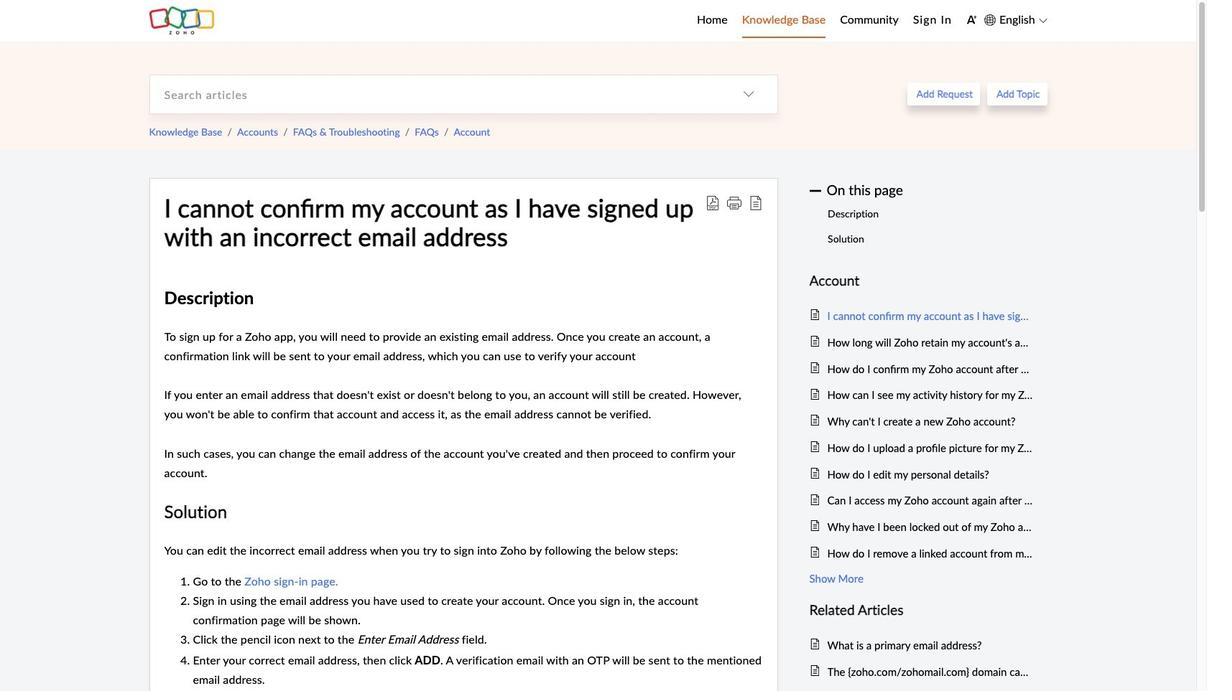 Task type: describe. For each thing, give the bounding box(es) containing it.
2 heading from the top
[[809, 600, 1033, 622]]

choose category element
[[720, 75, 777, 113]]

Search articles field
[[150, 75, 720, 113]]

download as pdf image
[[705, 196, 720, 210]]

user preference image
[[966, 14, 977, 25]]

1 heading from the top
[[809, 270, 1033, 292]]

choose languages element
[[984, 11, 1047, 29]]



Task type: vqa. For each thing, say whether or not it's contained in the screenshot.
User Preference image
yes



Task type: locate. For each thing, give the bounding box(es) containing it.
heading
[[809, 270, 1033, 292], [809, 600, 1033, 622]]

0 vertical spatial heading
[[809, 270, 1033, 292]]

reader view image
[[748, 196, 763, 210]]

user preference element
[[966, 10, 977, 32]]

choose category image
[[743, 89, 754, 100]]

1 vertical spatial heading
[[809, 600, 1033, 622]]



